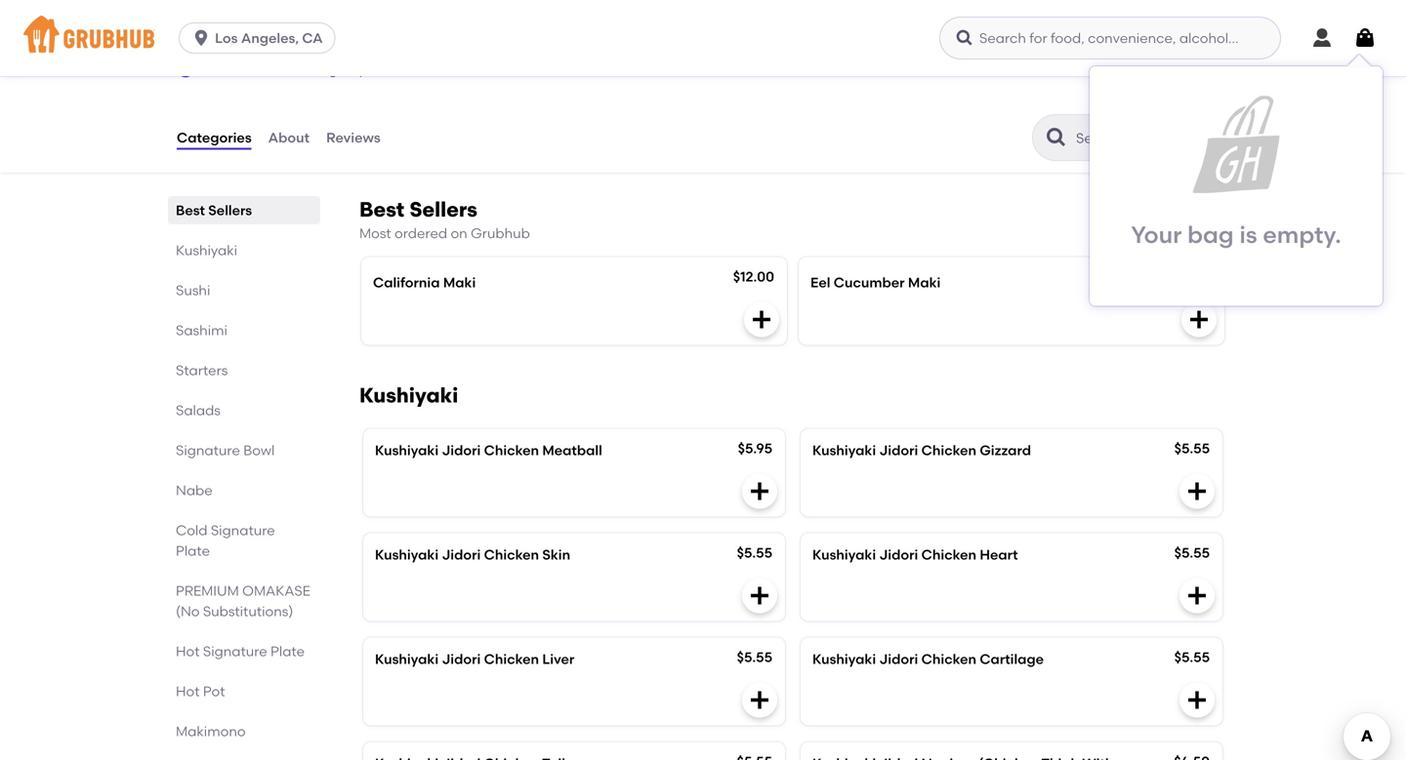 Task type: describe. For each thing, give the bounding box(es) containing it.
plate for cold signature plate
[[176, 543, 210, 560]]

$5.55 for kushiyaki jidori chicken heart
[[1175, 545, 1210, 561]]

start group order button
[[270, 52, 407, 87]]

jidori for heart
[[880, 547, 918, 563]]

35–50 min option group
[[176, 0, 511, 36]]

premium omakase (no substitutions)
[[176, 583, 310, 620]]

cold
[[176, 523, 208, 539]]

svg image inside the los angeles, ca button
[[192, 28, 211, 48]]

kushiyaki jidori chicken cartilage
[[813, 651, 1044, 668]]

angeles,
[[241, 30, 299, 46]]

$12.00
[[733, 268, 775, 285]]

chicken for skin
[[484, 547, 539, 563]]

cold signature plate
[[176, 523, 275, 560]]

$5.95
[[738, 440, 773, 457]]

$5.55 for kushiyaki jidori chicken cartilage
[[1175, 649, 1210, 666]]

best sellers most ordered on grubhub
[[359, 197, 530, 242]]

heart
[[980, 547, 1018, 563]]

$5.55 for kushiyaki jidori chicken skin
[[737, 545, 773, 561]]

kushiyaki for kushiyaki jidori chicken cartilage
[[813, 651, 876, 668]]

jidori for cartilage
[[880, 651, 918, 668]]

svg image for kushiyaki jidori chicken liver
[[748, 689, 772, 712]]

kushiyaki for kushiyaki jidori chicken skin
[[375, 547, 439, 563]]

about button
[[267, 103, 311, 173]]

los angeles, ca button
[[179, 22, 343, 54]]

los
[[215, 30, 238, 46]]

svg image for kushiyaki jidori chicken cartilage
[[1186, 689, 1209, 712]]

plate for hot signature plate
[[271, 644, 305, 660]]

maki inside button
[[908, 274, 941, 291]]

svg image for kushiyaki jidori chicken skin
[[748, 584, 772, 608]]

ca
[[302, 30, 323, 46]]

cartilage
[[980, 651, 1044, 668]]

sashimi
[[176, 322, 228, 339]]

pot
[[203, 684, 225, 700]]

is
[[1240, 221, 1258, 249]]

your bag is empty.
[[1131, 221, 1342, 249]]

kushiyaki jidori chicken skin
[[375, 547, 571, 563]]

start
[[293, 61, 325, 78]]

bag
[[1188, 221, 1234, 249]]

chicken for liver
[[484, 651, 539, 668]]

people icon image
[[270, 60, 289, 79]]

hot pot
[[176, 684, 225, 700]]

kushiyaki for kushiyaki jidori chicken gizzard
[[813, 442, 876, 459]]

skin
[[542, 547, 571, 563]]

Search Osen Izakaya (Sunset Blvd) search field
[[1074, 129, 1224, 148]]

reviews
[[326, 129, 381, 146]]

group
[[329, 61, 368, 78]]

jidori for gizzard
[[880, 442, 918, 459]]

order
[[372, 61, 407, 78]]

eel
[[811, 274, 831, 291]]

hot signature plate
[[176, 644, 305, 660]]

search icon image
[[1045, 126, 1069, 150]]

on
[[451, 225, 468, 242]]

$5.55 for kushiyaki jidori chicken liver
[[737, 649, 773, 666]]

categories
[[177, 129, 252, 146]]

kushiyaki jidori chicken liver
[[375, 651, 575, 668]]

bowl
[[243, 443, 275, 459]]

chicken for gizzard
[[922, 442, 977, 459]]

sellers for best sellers most ordered on grubhub
[[410, 197, 478, 222]]

35–50 min
[[229, 12, 288, 27]]

california maki
[[373, 274, 476, 291]]

cucumber
[[834, 274, 905, 291]]

best for best sellers most ordered on grubhub
[[359, 197, 405, 222]]

kushiyaki for kushiyaki jidori chicken meatball
[[375, 442, 439, 459]]

35–50
[[229, 12, 263, 27]]

sushi
[[176, 282, 210, 299]]

ordered
[[395, 225, 447, 242]]

Search for food, convenience, alcohol... search field
[[940, 17, 1281, 60]]



Task type: vqa. For each thing, say whether or not it's contained in the screenshot.
Kitchen associated with Butter
no



Task type: locate. For each thing, give the bounding box(es) containing it.
main navigation navigation
[[0, 0, 1407, 76]]

svg image
[[1311, 26, 1334, 50], [192, 28, 211, 48], [748, 480, 772, 503], [748, 584, 772, 608], [1186, 584, 1209, 608], [748, 689, 772, 712], [1186, 689, 1209, 712]]

signature right cold
[[211, 523, 275, 539]]

hot for hot signature plate
[[176, 644, 200, 660]]

best inside best sellers most ordered on grubhub
[[359, 197, 405, 222]]

2 hot from the top
[[176, 684, 200, 700]]

svg image for kushiyaki jidori chicken heart
[[1186, 584, 1209, 608]]

chicken
[[484, 442, 539, 459], [922, 442, 977, 459], [484, 547, 539, 563], [922, 547, 977, 563], [484, 651, 539, 668], [922, 651, 977, 668]]

chicken left liver
[[484, 651, 539, 668]]

grubhub
[[471, 225, 530, 242]]

kushiyaki for kushiyaki jidori chicken liver
[[375, 651, 439, 668]]

makimono
[[176, 724, 246, 740]]

signature bowl
[[176, 443, 275, 459]]

(no
[[176, 604, 200, 620]]

starters
[[176, 362, 228, 379]]

preorder button
[[176, 52, 258, 87]]

california
[[373, 274, 440, 291]]

best down categories 'button'
[[176, 202, 205, 219]]

most
[[359, 225, 391, 242]]

1 horizontal spatial sellers
[[410, 197, 478, 222]]

chicken left cartilage on the bottom right
[[922, 651, 977, 668]]

premium
[[176, 583, 239, 600]]

plate down cold
[[176, 543, 210, 560]]

kushiyaki jidori chicken heart
[[813, 547, 1018, 563]]

preorder
[[199, 61, 258, 78]]

kushiyaki for kushiyaki
[[359, 383, 458, 408]]

1 horizontal spatial maki
[[908, 274, 941, 291]]

chicken left gizzard
[[922, 442, 977, 459]]

hot
[[176, 644, 200, 660], [176, 684, 200, 700]]

empty.
[[1263, 221, 1342, 249]]

0 vertical spatial hot
[[176, 644, 200, 660]]

sellers up the 'on'
[[410, 197, 478, 222]]

1 vertical spatial signature
[[211, 523, 275, 539]]

maki
[[443, 274, 476, 291], [908, 274, 941, 291]]

jidori for skin
[[442, 547, 481, 563]]

substitutions)
[[203, 604, 293, 620]]

0 horizontal spatial plate
[[176, 543, 210, 560]]

$5.55 for kushiyaki jidori chicken gizzard
[[1175, 440, 1210, 457]]

1 vertical spatial plate
[[271, 644, 305, 660]]

los angeles, ca
[[215, 30, 323, 46]]

plate
[[176, 543, 210, 560], [271, 644, 305, 660]]

0 horizontal spatial maki
[[443, 274, 476, 291]]

1 horizontal spatial best
[[359, 197, 405, 222]]

min
[[266, 12, 288, 27]]

chicken for heart
[[922, 547, 977, 563]]

best
[[359, 197, 405, 222], [176, 202, 205, 219]]

best up most
[[359, 197, 405, 222]]

hot left pot
[[176, 684, 200, 700]]

svg image inside preorder button
[[176, 60, 195, 79]]

jidori for meatball
[[442, 442, 481, 459]]

best for best sellers
[[176, 202, 205, 219]]

eel cucumber maki
[[811, 274, 941, 291]]

chicken left meatball
[[484, 442, 539, 459]]

maki down the 'on'
[[443, 274, 476, 291]]

chicken for cartilage
[[922, 651, 977, 668]]

kushiyaki jidori chicken meatball
[[375, 442, 602, 459]]

signature inside cold signature plate
[[211, 523, 275, 539]]

kushiyaki jidori chicken gizzard
[[813, 442, 1031, 459]]

signature for hot
[[203, 644, 267, 660]]

signature for cold
[[211, 523, 275, 539]]

reviews button
[[325, 103, 382, 173]]

svg image
[[1354, 26, 1377, 50], [955, 28, 975, 48], [176, 60, 195, 79], [750, 308, 774, 331], [1188, 308, 1211, 331], [1186, 480, 1209, 503]]

sellers for best sellers
[[208, 202, 252, 219]]

plate down substitutions)
[[271, 644, 305, 660]]

plate inside cold signature plate
[[176, 543, 210, 560]]

omakase
[[242, 583, 310, 600]]

hot down (no
[[176, 644, 200, 660]]

gizzard
[[980, 442, 1031, 459]]

salads
[[176, 403, 221, 419]]

categories button
[[176, 103, 253, 173]]

$5.55
[[1175, 440, 1210, 457], [737, 545, 773, 561], [1175, 545, 1210, 561], [737, 649, 773, 666], [1175, 649, 1210, 666]]

0 vertical spatial signature
[[176, 443, 240, 459]]

eel cucumber maki button
[[799, 257, 1225, 345]]

0 vertical spatial plate
[[176, 543, 210, 560]]

1 hot from the top
[[176, 644, 200, 660]]

2 vertical spatial signature
[[203, 644, 267, 660]]

nabe
[[176, 483, 213, 499]]

about
[[268, 129, 310, 146]]

0 horizontal spatial best
[[176, 202, 205, 219]]

your
[[1131, 221, 1182, 249]]

signature down substitutions)
[[203, 644, 267, 660]]

start group order
[[293, 61, 407, 78]]

sellers down categories 'button'
[[208, 202, 252, 219]]

maki right cucumber
[[908, 274, 941, 291]]

chicken for meatball
[[484, 442, 539, 459]]

1 horizontal spatial plate
[[271, 644, 305, 660]]

signature down salads
[[176, 443, 240, 459]]

jidori for liver
[[442, 651, 481, 668]]

sellers inside best sellers most ordered on grubhub
[[410, 197, 478, 222]]

2 maki from the left
[[908, 274, 941, 291]]

liver
[[542, 651, 575, 668]]

1 maki from the left
[[443, 274, 476, 291]]

0 horizontal spatial sellers
[[208, 202, 252, 219]]

hot for hot pot
[[176, 684, 200, 700]]

sellers
[[410, 197, 478, 222], [208, 202, 252, 219]]

1 vertical spatial hot
[[176, 684, 200, 700]]

chicken left skin
[[484, 547, 539, 563]]

kushiyaki
[[176, 242, 237, 259], [359, 383, 458, 408], [375, 442, 439, 459], [813, 442, 876, 459], [375, 547, 439, 563], [813, 547, 876, 563], [375, 651, 439, 668], [813, 651, 876, 668]]

jidori
[[442, 442, 481, 459], [880, 442, 918, 459], [442, 547, 481, 563], [880, 547, 918, 563], [442, 651, 481, 668], [880, 651, 918, 668]]

best sellers
[[176, 202, 252, 219]]

your bag is empty. tooltip
[[1090, 55, 1383, 306]]

meatball
[[542, 442, 602, 459]]

signature
[[176, 443, 240, 459], [211, 523, 275, 539], [203, 644, 267, 660]]

svg image for kushiyaki jidori chicken meatball
[[748, 480, 772, 503]]

kushiyaki for kushiyaki jidori chicken heart
[[813, 547, 876, 563]]

chicken left heart
[[922, 547, 977, 563]]



